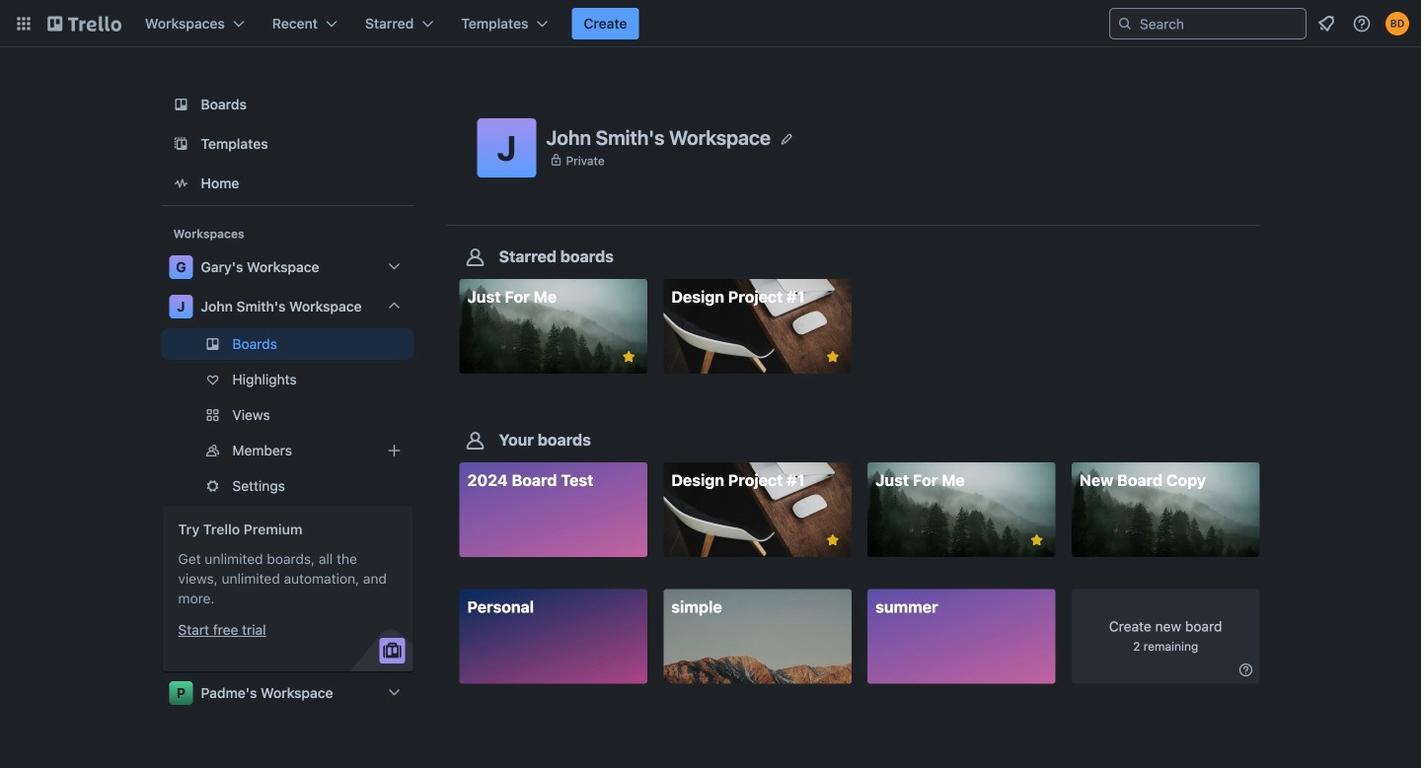 Task type: vqa. For each thing, say whether or not it's contained in the screenshot.
Gary Orlando (garyorlando) image
no



Task type: describe. For each thing, give the bounding box(es) containing it.
open information menu image
[[1352, 14, 1372, 34]]

2 click to unstar this board. it will be removed from your starred list. image from the top
[[824, 532, 842, 550]]

barb dwyer (barbdwyer3) image
[[1386, 12, 1409, 36]]

click to unstar this board. it will be removed from your starred list. image
[[620, 348, 638, 366]]

sm image
[[1236, 661, 1256, 680]]

board image
[[169, 93, 193, 116]]

Search field
[[1133, 10, 1306, 38]]



Task type: locate. For each thing, give the bounding box(es) containing it.
0 vertical spatial click to unstar this board. it will be removed from your starred list. image
[[824, 348, 842, 366]]

0 notifications image
[[1315, 12, 1338, 36]]

1 vertical spatial click to unstar this board. it will be removed from your starred list. image
[[824, 532, 842, 550]]

click to unstar this board. it will be removed from your starred list. image
[[824, 348, 842, 366], [824, 532, 842, 550]]

search image
[[1117, 16, 1133, 32]]

primary element
[[0, 0, 1421, 47]]

add image
[[382, 439, 406, 463]]

1 click to unstar this board. it will be removed from your starred list. image from the top
[[824, 348, 842, 366]]

back to home image
[[47, 8, 121, 39]]

template board image
[[169, 132, 193, 156]]

home image
[[169, 172, 193, 195]]



